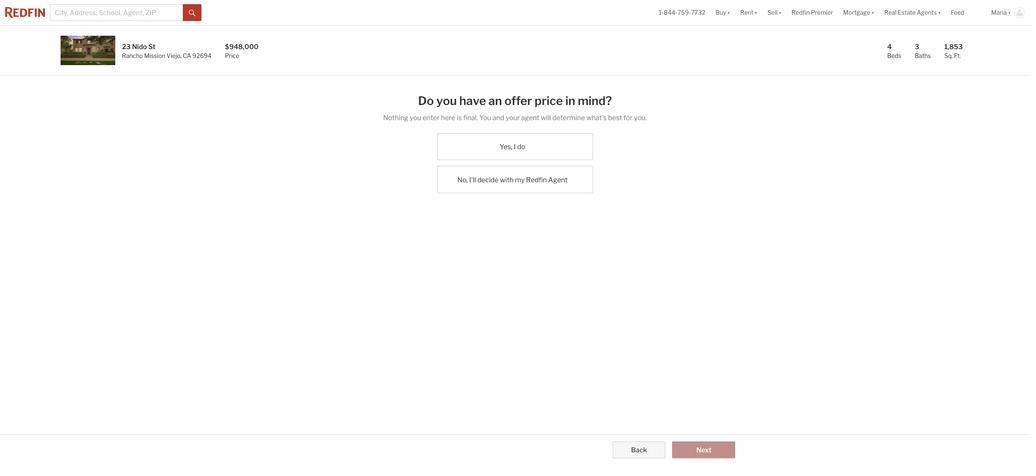 Task type: locate. For each thing, give the bounding box(es) containing it.
estate
[[898, 9, 916, 16]]

7732
[[692, 9, 706, 16]]

my
[[515, 176, 525, 184]]

premier
[[812, 9, 834, 16]]

759-
[[678, 9, 692, 16]]

and
[[493, 114, 505, 122]]

1-844-759-7732 link
[[659, 9, 706, 16]]

1,853
[[945, 43, 963, 51]]

maria ▾
[[992, 9, 1011, 16]]

▾ right agents
[[939, 9, 942, 16]]

buy
[[716, 9, 727, 16]]

price
[[535, 94, 563, 108]]

rent ▾ button
[[736, 0, 763, 25]]

▾ right buy
[[728, 9, 731, 16]]

feed
[[952, 9, 965, 16]]

next
[[697, 447, 712, 455]]

4 ▾ from the left
[[872, 9, 875, 16]]

2 ▾ from the left
[[755, 9, 758, 16]]

0 vertical spatial redfin
[[792, 9, 810, 16]]

offer
[[505, 94, 533, 108]]

is
[[457, 114, 462, 122]]

6 ▾ from the left
[[1009, 9, 1011, 16]]

maria
[[992, 9, 1007, 16]]

here
[[441, 114, 456, 122]]

best
[[609, 114, 623, 122]]

real estate agents ▾
[[885, 9, 942, 16]]

you
[[437, 94, 457, 108], [410, 114, 422, 122]]

mortgage
[[844, 9, 871, 16]]

mission
[[144, 52, 165, 59]]

1 vertical spatial you
[[410, 114, 422, 122]]

redfin premier button
[[787, 0, 839, 25]]

decide
[[478, 176, 499, 184]]

determine
[[553, 114, 585, 122]]

redfin
[[792, 9, 810, 16], [526, 176, 547, 184]]

1 vertical spatial redfin
[[526, 176, 547, 184]]

City, Address, School, Agent, ZIP search field
[[50, 4, 183, 21]]

1-
[[659, 9, 664, 16]]

final.
[[464, 114, 478, 122]]

will
[[541, 114, 551, 122]]

1 horizontal spatial you
[[437, 94, 457, 108]]

3 ▾ from the left
[[779, 9, 782, 16]]

viejo
[[167, 52, 180, 59]]

1 ▾ from the left
[[728, 9, 731, 16]]

sell ▾ button
[[768, 0, 782, 25]]

nothing you enter here is final. you and your agent will determine what's best for you.
[[383, 114, 647, 122]]

▾ right mortgage at right top
[[872, 9, 875, 16]]

,
[[180, 52, 182, 59]]

▾ for mortgage ▾
[[872, 9, 875, 16]]

▾ for sell ▾
[[779, 9, 782, 16]]

▾ right rent
[[755, 9, 758, 16]]

4
[[888, 43, 892, 51]]

1-844-759-7732
[[659, 9, 706, 16]]

▾ for rent ▾
[[755, 9, 758, 16]]

23
[[122, 43, 131, 51]]

92694
[[193, 52, 212, 59]]

▾
[[728, 9, 731, 16], [755, 9, 758, 16], [779, 9, 782, 16], [872, 9, 875, 16], [939, 9, 942, 16], [1009, 9, 1011, 16]]

▾ right maria
[[1009, 9, 1011, 16]]

agent
[[522, 114, 540, 122]]

nothing
[[383, 114, 409, 122]]

▾ right sell
[[779, 9, 782, 16]]

mind?
[[578, 94, 612, 108]]

redfin left premier at the top right of the page
[[792, 9, 810, 16]]

▾ for buy ▾
[[728, 9, 731, 16]]

real estate agents ▾ link
[[885, 0, 942, 25]]

mortgage ▾ button
[[839, 0, 880, 25]]

you left enter
[[410, 114, 422, 122]]

beds
[[888, 52, 902, 59]]

rancho
[[122, 52, 143, 59]]

5 ▾ from the left
[[939, 9, 942, 16]]

you
[[480, 114, 492, 122]]

▾ for maria ▾
[[1009, 9, 1011, 16]]

st
[[148, 43, 156, 51]]

mortgage ▾
[[844, 9, 875, 16]]

1,853 sq. ft.
[[945, 43, 963, 59]]

rent ▾ button
[[741, 0, 758, 25]]

back button
[[613, 442, 666, 459]]

agent
[[549, 176, 568, 184]]

0 horizontal spatial you
[[410, 114, 422, 122]]

ca
[[183, 52, 191, 59]]

i'll
[[470, 176, 476, 184]]

in
[[566, 94, 576, 108]]

4 beds
[[888, 43, 902, 59]]

0 vertical spatial you
[[437, 94, 457, 108]]

1 horizontal spatial redfin
[[792, 9, 810, 16]]

you up here
[[437, 94, 457, 108]]

rent ▾
[[741, 9, 758, 16]]

redfin right the my
[[526, 176, 547, 184]]



Task type: vqa. For each thing, say whether or not it's contained in the screenshot.


Task type: describe. For each thing, give the bounding box(es) containing it.
you for nothing
[[410, 114, 422, 122]]

do
[[518, 143, 526, 151]]

yes, i do
[[500, 143, 526, 151]]

for
[[624, 114, 633, 122]]

0 horizontal spatial redfin
[[526, 176, 547, 184]]

redfin inside button
[[792, 9, 810, 16]]

$948,000 price
[[225, 43, 259, 59]]

baths
[[915, 52, 932, 59]]

3
[[915, 43, 920, 51]]

real estate agents ▾ button
[[880, 0, 947, 25]]

sell ▾ button
[[763, 0, 787, 25]]

mortgage ▾ button
[[844, 0, 875, 25]]

you for do
[[437, 94, 457, 108]]

844-
[[664, 9, 678, 16]]

23 nido st rancho mission viejo , ca 92694
[[122, 43, 212, 59]]

submit search image
[[189, 10, 196, 16]]

$948,000
[[225, 43, 259, 51]]

an
[[489, 94, 502, 108]]

what's
[[587, 114, 607, 122]]

nido
[[132, 43, 147, 51]]

your
[[506, 114, 520, 122]]

redfin premier
[[792, 9, 834, 16]]

you.
[[634, 114, 647, 122]]

do
[[418, 94, 434, 108]]

buy ▾ button
[[716, 0, 731, 25]]

real
[[885, 9, 897, 16]]

buy ▾
[[716, 9, 731, 16]]

price
[[225, 52, 239, 59]]

enter
[[423, 114, 440, 122]]

buy ▾ button
[[711, 0, 736, 25]]

next button
[[673, 442, 736, 459]]

rent
[[741, 9, 754, 16]]

3 baths
[[915, 43, 932, 59]]

back
[[632, 447, 648, 455]]

no, i'll decide with my redfin agent
[[458, 176, 568, 184]]

yes,
[[500, 143, 513, 151]]

feed button
[[947, 0, 987, 25]]

do you have an offer price in mind?
[[418, 94, 612, 108]]

sell ▾
[[768, 9, 782, 16]]

no,
[[458, 176, 468, 184]]

sell
[[768, 9, 778, 16]]

have
[[460, 94, 486, 108]]

sq.
[[945, 52, 954, 59]]

with
[[500, 176, 514, 184]]

ft.
[[955, 52, 962, 59]]

i
[[514, 143, 516, 151]]

agents
[[918, 9, 938, 16]]

do you have an offer price in mind?. required field. element
[[383, 89, 647, 110]]



